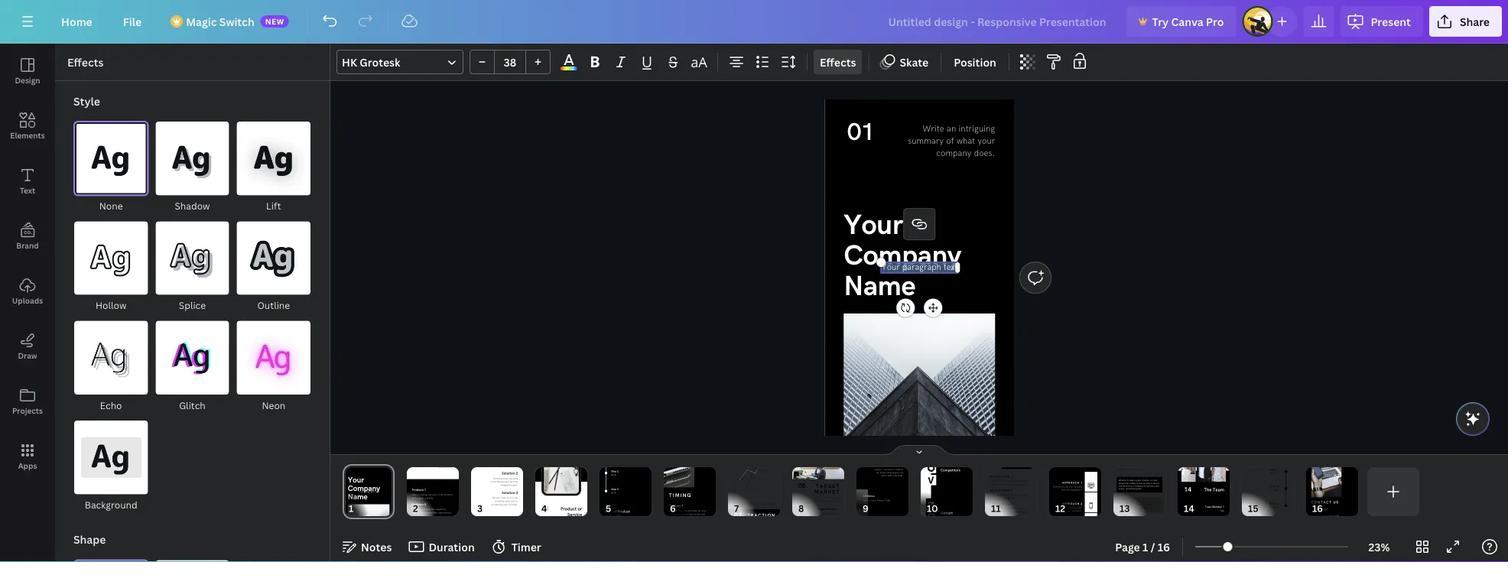 Task type: vqa. For each thing, say whether or not it's contained in the screenshot.
Doc to the right
no



Task type: describe. For each thing, give the bounding box(es) containing it.
to inside show the ways your company plans to make money.
[[1124, 469, 1127, 471]]

solution for solution 2
[[502, 472, 515, 476]]

item 1 item 2 item 3 item 4 item 5
[[738, 503, 774, 505]]

1 effects from the left
[[67, 55, 104, 69]]

differentiated
[[1011, 494, 1024, 497]]

notes
[[361, 540, 392, 554]]

0 horizontal spatial how
[[991, 494, 995, 497]]

does.
[[974, 148, 996, 158]]

what inside the advantage 1 visualize your competitive advantages usinga quadrant for easy scanning. advantage 2 how is the landscape differentiated and what makes you different. advantage 3 what can you do better than your competition? how will you out-perform them?
[[991, 508, 996, 510]]

who
[[815, 497, 820, 499]]

serviceable
[[863, 516, 874, 519]]

2 up traction 07
[[749, 503, 750, 505]]

timer button
[[487, 535, 548, 559]]

product.
[[509, 504, 518, 507]]

uploads
[[12, 295, 43, 306]]

sam,
[[888, 475, 893, 477]]

market up customers
[[815, 489, 840, 495]]

on inside problem 1 give a striking overview of the problem and explain it briefly. problem 2 elaborate on how this negatively impacts people and their experiences.
[[423, 508, 426, 511]]

14
[[1185, 486, 1192, 494]]

2 up value
[[516, 472, 518, 476]]

position
[[954, 55, 997, 69]]

will inside the advantage 1 visualize your competitive advantages usinga quadrant for easy scanning. advantage 2 how is the landscape differentiated and what makes you different. advantage 3 what can you do better than your competition? how will you out-perform them?
[[1008, 511, 1011, 513]]

have
[[1125, 501, 1130, 503]]

their inside target market who are the customers you want to cater to? target market 1 what are their profiles and visual personas?
[[815, 512, 820, 515]]

page 1 / 16
[[1116, 540, 1171, 554]]

1 inside team member 1 title team member 2
[[1223, 506, 1225, 509]]

switch
[[219, 14, 255, 29]]

market inside 53 m serviceable available market (sam)
[[884, 516, 890, 519]]

are inside apply the two ways to size the market - top down or bottom up. some sizing jargons are tam, sam, and som.
[[901, 472, 904, 474]]

and left achieve
[[1126, 488, 1130, 490]]

design
[[15, 75, 40, 85]]

outline
[[257, 299, 290, 312]]

billion
[[868, 495, 875, 498]]

duration
[[429, 540, 475, 554]]

to right "go"
[[694, 513, 697, 516]]

1 inside button
[[1143, 540, 1149, 554]]

style element
[[73, 93, 311, 514]]

is inside the advantage 1 visualize your competitive advantages usinga quadrant for easy scanning. advantage 2 how is the landscape differentiated and what makes you different. advantage 3 what can you do better than your competition? how will you out-perform them?
[[996, 494, 997, 497]]

personas?
[[829, 516, 840, 519]]

53
[[863, 511, 866, 515]]

outline button
[[236, 221, 311, 314]]

negatively
[[436, 508, 446, 511]]

explain
[[417, 497, 424, 500]]

the down time
[[697, 513, 701, 516]]

available for billion
[[869, 499, 877, 502]]

communicate
[[494, 477, 508, 480]]

operate,
[[1147, 485, 1155, 488]]

make inside whether through a graph, timeline, or chart, present the viability of your product or service and tell how your company will operate, make money, and achieve goals.
[[1155, 485, 1160, 488]]

very
[[496, 497, 501, 500]]

it
[[425, 497, 426, 500]]

next inside be very clear so you can smoothly jump next to introducing your product.
[[511, 500, 515, 503]]

ways inside show the ways your company plans to make money.
[[1129, 465, 1134, 468]]

-
[[883, 468, 883, 471]]

1 item from the left
[[738, 503, 741, 505]]

1 inside problem 1 give a striking overview of the problem and explain it briefly. problem 2 elaborate on how this negatively impacts people and their experiences.
[[424, 489, 426, 492]]

bottom
[[897, 468, 904, 471]]

what inside write an intriguing summary of what your company does.
[[957, 136, 976, 146]]

what inside the advantage 1 visualize your competitive advantages usinga quadrant for easy scanning. advantage 2 how is the landscape differentiated and what makes you different. advantage 3 what can you do better than your competition? how will you out-perform them?
[[991, 497, 995, 500]]

53 m serviceable available market (sam)
[[863, 511, 896, 519]]

will inside approach 1 how will you set your company from the competition?
[[1059, 486, 1062, 488]]

none
[[99, 200, 123, 212]]

timing
[[669, 493, 692, 499]]

to inside "list 3-5 problems your company observes and wants to solve."
[[445, 466, 447, 469]]

what inside target market who are the customers you want to cater to? target market 1 what are their profiles and visual personas?
[[805, 512, 811, 515]]

tell
[[1123, 485, 1126, 488]]

step up 2018
[[611, 470, 617, 473]]

q3
[[1271, 489, 1274, 492]]

a inside whether through a graph, timeline, or chart, present the viability of your product or service and tell how your company will operate, make money, and achieve goals.
[[1135, 480, 1136, 482]]

of inside whether through a graph, timeline, or chart, present the viability of your product or service and tell how your company will operate, make money, and achieve goals.
[[1137, 482, 1139, 485]]

up.
[[877, 472, 880, 474]]

want
[[822, 500, 827, 503]]

path
[[1071, 507, 1075, 509]]

your left path
[[1066, 507, 1070, 509]]

will inside whether through a graph, timeline, or chart, present the viability of your product or service and tell how your company will operate, make money, and achieve goals.
[[1144, 485, 1147, 488]]

overview
[[428, 494, 437, 497]]

magic
[[186, 14, 217, 29]]

2 advantage from the top
[[991, 489, 1010, 492]]

or left the chart,
[[1151, 480, 1153, 482]]

your inside be very clear so you can smoothly jump next to introducing your product.
[[504, 504, 509, 507]]

1 vertical spatial are
[[821, 497, 824, 499]]

your for paragraph
[[881, 262, 900, 273]]

2 item from the left
[[745, 503, 749, 505]]

2 inside approach 2 what's your path to reach your customers?
[[1081, 503, 1083, 506]]

you inside if you have plenty of ways to make money, focus on one main method, such as subscription, ads, and transactions.
[[1121, 501, 1125, 503]]

service inside product or service
[[568, 512, 582, 518]]

and down the this
[[429, 512, 433, 515]]

of inside if you have plenty of ways to make money, focus on one main method, such as subscription, ads, and transactions.
[[1137, 501, 1138, 503]]

company inside timing reason 1 why is "now" the best time for your company to rise and go to the next level?
[[669, 513, 679, 516]]

briefly.
[[427, 497, 434, 500]]

the up -
[[880, 465, 884, 468]]

Your paragraph text text field
[[881, 262, 958, 274]]

glitch button
[[155, 320, 230, 414]]

the inside the advantage 1 visualize your competitive advantages usinga quadrant for easy scanning. advantage 2 how is the landscape differentiated and what makes you different. advantage 3 what can you do better than your competition? how will you out-perform them?
[[998, 494, 1001, 497]]

background button
[[73, 420, 149, 514]]

and inside apply the two ways to size the market - top down or bottom up. some sizing jargons are tam, sam, and som.
[[894, 475, 898, 477]]

if you have plenty of ways to make money, focus on one main method, such as subscription, ads, and transactions.
[[1119, 501, 1159, 509]]

indirect
[[941, 511, 953, 516]]

an
[[947, 123, 957, 134]]

can inside the advantage 1 visualize your competitive advantages usinga quadrant for easy scanning. advantage 2 how is the landscape differentiated and what makes you different. advantage 3 what can you do better than your competition? how will you out-perform them?
[[996, 508, 1000, 510]]

time
[[693, 510, 698, 513]]

and inside communicate big value conveniences and be truly straight forward.
[[506, 481, 510, 484]]

intriguing
[[959, 123, 996, 134]]

product
[[1144, 482, 1151, 485]]

of inside birth of product or service
[[614, 510, 617, 514]]

total
[[863, 499, 868, 502]]

hollow
[[96, 299, 126, 312]]

solution 2
[[502, 472, 518, 476]]

how for 1
[[426, 508, 431, 511]]

your inside timing reason 1 why is "now" the best time for your company to rise and go to the next level?
[[702, 510, 707, 513]]

viability
[[1130, 482, 1137, 485]]

this
[[431, 508, 435, 511]]

2 inside the advantage 1 visualize your competitive advantages usinga quadrant for easy scanning. advantage 2 how is the landscape differentiated and what makes you different. advantage 3 what can you do better than your competition? how will you out-perform them?
[[1012, 489, 1014, 492]]

2020 for 3
[[1275, 489, 1280, 492]]

1 right 0
[[742, 503, 743, 505]]

market
[[875, 468, 882, 471]]

or up operate, at the bottom right of page
[[1151, 482, 1153, 485]]

two
[[884, 465, 888, 468]]

1 inside target market who are the customers you want to cater to? target market 1 what are their profiles and visual personas?
[[838, 508, 840, 511]]

1 problem from the top
[[412, 489, 424, 492]]

and inside the advantage 1 visualize your competitive advantages usinga quadrant for easy scanning. advantage 2 how is the landscape differentiated and what makes you different. advantage 3 what can you do better than your competition? how will you out-perform them?
[[1024, 494, 1028, 497]]

1 vertical spatial target
[[818, 508, 826, 511]]

service
[[1154, 482, 1160, 485]]

the inside approach 1 how will you set your company from the competition?
[[1067, 489, 1070, 491]]

your down graph,
[[1139, 482, 1143, 485]]

2 problem from the top
[[412, 503, 424, 507]]

skate button
[[876, 50, 935, 74]]

straight
[[501, 484, 509, 487]]

1 inside approach 1 how will you set your company from the competition?
[[1081, 482, 1083, 485]]

apps
[[18, 461, 37, 471]]

to inside apply the two ways to size the market - top down or bottom up. some sizing jargons are tam, sam, and som.
[[894, 465, 896, 468]]

5 inside "list 3-5 problems your company observes and wants to solve."
[[437, 459, 438, 462]]

goals.
[[1137, 488, 1143, 490]]

company inside show the ways your company plans to make money.
[[1140, 465, 1149, 468]]

your paragraph text
[[881, 262, 958, 273]]

echo button
[[73, 320, 149, 414]]

20 10 0
[[734, 477, 736, 504]]

present
[[1119, 482, 1126, 485]]

or inside apply the two ways to size the market - top down or bottom up. some sizing jargons are tam, sam, and som.
[[894, 468, 896, 471]]

them?
[[991, 514, 997, 516]]

company inside approach 1 how will you set your company from the competition?
[[1074, 486, 1083, 488]]

money, inside whether through a graph, timeline, or chart, present the viability of your product or service and tell how your company will operate, make money, and achieve goals.
[[1119, 488, 1126, 490]]

money, inside if you have plenty of ways to make money, focus on one main method, such as subscription, ads, and transactions.
[[1152, 501, 1159, 503]]

company inside "list 3-5 problems your company observes and wants to solve."
[[430, 462, 440, 465]]

company inside whether through a graph, timeline, or chart, present the viability of your product or service and tell how your company will operate, make money, and achieve goals.
[[1135, 485, 1143, 488]]

2 4 from the left
[[765, 503, 766, 505]]

you down the than
[[1012, 511, 1015, 513]]

team inside 14 the team
[[1214, 487, 1225, 493]]

problem
[[444, 494, 453, 497]]

side panel tab list
[[0, 44, 55, 484]]

for inside the advantage 1 visualize your competitive advantages usinga quadrant for easy scanning. advantage 2 how is the landscape differentiated and what makes you different. advantage 3 what can you do better than your competition? how will you out-perform them?
[[1007, 483, 1010, 486]]

text button
[[0, 154, 55, 209]]

indirect competitors
[[941, 511, 961, 520]]

or inside birth of product or service
[[605, 514, 609, 519]]

main menu bar
[[0, 0, 1509, 44]]

brand
[[16, 240, 39, 251]]

2020 for 4
[[1275, 506, 1280, 509]]

1.9 billion total available market (tam)
[[863, 495, 891, 502]]

than
[[1013, 508, 1018, 510]]

timer
[[512, 540, 542, 554]]

service inside birth of product or service
[[609, 514, 621, 519]]

text
[[20, 185, 35, 196]]

advantage 1 visualize your competitive advantages usinga quadrant for easy scanning. advantage 2 how is the landscape differentiated and what makes you different. advantage 3 what can you do better than your competition? how will you out-perform them?
[[991, 475, 1028, 516]]

be
[[510, 481, 513, 484]]

best
[[688, 510, 692, 513]]

on inside if you have plenty of ways to make money, focus on one main method, such as subscription, ads, and transactions.
[[1125, 504, 1127, 506]]

you left "do"
[[1000, 508, 1004, 510]]

clear
[[501, 497, 506, 500]]

competitive
[[1005, 480, 1017, 483]]

one
[[1128, 504, 1131, 506]]

2018
[[611, 474, 616, 477]]

/
[[1151, 540, 1156, 554]]

glitch
[[179, 399, 206, 412]]

smoothly
[[495, 500, 504, 503]]

you down landscape
[[1002, 497, 1006, 500]]

your up quadrant
[[1000, 480, 1005, 483]]

the up bottom
[[901, 465, 904, 468]]

none button
[[73, 121, 149, 215]]

easy
[[1011, 483, 1015, 486]]

is inside timing reason 1 why is "now" the best time for your company to rise and go to the next level?
[[675, 510, 676, 513]]

you inside be very clear so you can smoothly jump next to introducing your product.
[[510, 497, 514, 500]]

direct
[[941, 464, 951, 468]]

to inside if you have plenty of ways to make money, focus on one main method, such as subscription, ads, and transactions.
[[1144, 501, 1146, 503]]

product inside product or service
[[561, 506, 577, 512]]

– – number field
[[500, 55, 521, 69]]

and inside target market who are the customers you want to cater to? target market 1 what are their profiles and visual personas?
[[829, 512, 833, 515]]

to inside target market who are the customers you want to cater to? target market 1 what are their profiles and visual personas?
[[828, 500, 830, 503]]

file
[[123, 14, 142, 29]]

design button
[[0, 44, 55, 99]]

your down path
[[1067, 510, 1072, 512]]

whether
[[1119, 480, 1127, 482]]



Task type: locate. For each thing, give the bounding box(es) containing it.
1 horizontal spatial what
[[991, 508, 996, 510]]

3 2020 from the top
[[1275, 506, 1280, 509]]

1 vertical spatial competition?
[[991, 511, 1003, 513]]

your up does.
[[978, 136, 996, 146]]

1 horizontal spatial product
[[618, 510, 630, 514]]

make for money,
[[1147, 501, 1152, 503]]

1 vertical spatial what
[[991, 497, 995, 500]]

2 solution from the top
[[502, 491, 515, 496]]

1 horizontal spatial a
[[1135, 480, 1136, 482]]

service down birth
[[609, 514, 621, 519]]

for down competitive
[[1007, 483, 1010, 486]]

ads,
[[1132, 507, 1136, 509]]

1 vertical spatial money,
[[1152, 501, 1159, 503]]

or inside product or service
[[578, 506, 582, 512]]

1 vertical spatial can
[[996, 508, 1000, 510]]

what up them?
[[991, 508, 996, 510]]

how left the this
[[426, 508, 431, 511]]

0 horizontal spatial effects
[[67, 55, 104, 69]]

hk
[[342, 55, 357, 69]]

2 vertical spatial how
[[1004, 511, 1008, 513]]

company down 3-
[[430, 462, 440, 465]]

2020 inside step 4 q4 2020
[[1275, 506, 1280, 509]]

market left (sam)
[[884, 516, 890, 519]]

the inside show the ways your company plans to make money.
[[1125, 465, 1128, 468]]

group
[[470, 50, 551, 74]]

effects up style
[[67, 55, 104, 69]]

1 horizontal spatial 5
[[773, 503, 774, 505]]

10
[[734, 489, 736, 491]]

approach up path
[[1063, 503, 1080, 506]]

your right set
[[1070, 486, 1074, 488]]

shadow
[[175, 200, 210, 212]]

graph,
[[1137, 480, 1142, 482]]

available for m
[[874, 516, 883, 519]]

5 up traction
[[773, 503, 774, 505]]

2 up the step 3 q3 2020 at bottom
[[1278, 469, 1280, 472]]

1 up competitive
[[1012, 475, 1014, 479]]

plans
[[1118, 469, 1124, 471]]

available down billion
[[869, 499, 877, 502]]

0 vertical spatial competition?
[[1071, 489, 1083, 491]]

0 horizontal spatial 5
[[437, 459, 438, 462]]

page 1 image
[[343, 468, 395, 517]]

solution for solution 3
[[502, 491, 515, 496]]

company inside write an intriguing summary of what your company does.
[[937, 148, 972, 158]]

2 down 'title'
[[1223, 516, 1225, 519]]

your inside approach 1 how will you set your company from the competition?
[[1070, 486, 1074, 488]]

how down "do"
[[1004, 511, 1008, 513]]

target market who are the customers you want to cater to? target market 1 what are their profiles and visual personas?
[[805, 484, 840, 519]]

color range image
[[561, 67, 578, 70]]

wants
[[438, 466, 444, 469]]

1 horizontal spatial service
[[609, 514, 621, 519]]

2 horizontal spatial make
[[1155, 485, 1160, 488]]

are up want
[[821, 497, 824, 499]]

1 horizontal spatial is
[[996, 494, 997, 497]]

1 solution from the top
[[502, 472, 515, 476]]

0 vertical spatial target
[[816, 484, 840, 490]]

you inside approach 1 how will you set your company from the competition?
[[1062, 486, 1066, 488]]

0 vertical spatial approach
[[1063, 482, 1080, 485]]

1 vertical spatial a
[[418, 494, 419, 497]]

step for step 4 q4 2020
[[1270, 503, 1277, 506]]

step up q4
[[1270, 503, 1277, 506]]

us
[[1334, 501, 1340, 505]]

roadmap
[[1263, 516, 1282, 522]]

competition? inside approach 1 how will you set your company from the competition?
[[1071, 489, 1083, 491]]

0 vertical spatial what
[[957, 136, 976, 146]]

2 horizontal spatial will
[[1144, 485, 1147, 488]]

0 vertical spatial make
[[1127, 469, 1133, 471]]

apply
[[874, 465, 880, 468]]

show the ways your company plans to make money.
[[1118, 465, 1149, 471]]

0 vertical spatial what
[[991, 508, 996, 510]]

1 inside the advantage 1 visualize your competitive advantages usinga quadrant for easy scanning. advantage 2 how is the landscape differentiated and what makes you different. advantage 3 what can you do better than your competition? how will you out-perform them?
[[1012, 475, 1014, 479]]

5 right list
[[437, 459, 438, 462]]

0 vertical spatial for
[[1007, 483, 1010, 486]]

1 vertical spatial available
[[874, 516, 883, 519]]

2 member from the top
[[1213, 516, 1223, 519]]

1 vertical spatial how
[[991, 494, 995, 497]]

their left profiles
[[815, 512, 820, 515]]

problem up the give
[[412, 489, 424, 492]]

2 horizontal spatial how
[[1054, 486, 1058, 488]]

1 advantage from the top
[[991, 475, 1010, 479]]

company down an
[[937, 148, 972, 158]]

0 horizontal spatial how
[[426, 508, 431, 511]]

0 horizontal spatial service
[[568, 512, 582, 518]]

be very clear so you can smoothly jump next to introducing your product.
[[491, 497, 518, 507]]

1 vertical spatial how
[[426, 508, 431, 511]]

available right serviceable
[[874, 516, 883, 519]]

target
[[816, 484, 840, 490], [818, 508, 826, 511]]

give
[[412, 494, 417, 497]]

1 vertical spatial problem
[[412, 503, 424, 507]]

3 up traction 07
[[757, 503, 758, 505]]

money, down tell
[[1119, 488, 1126, 490]]

2 inside problem 1 give a striking overview of the problem and explain it briefly. problem 2 elaborate on how this negatively impacts people and their experiences.
[[424, 503, 426, 507]]

you inside target market who are the customers you want to cater to? target market 1 what are their profiles and visual personas?
[[817, 500, 821, 503]]

2020 for 2
[[1275, 472, 1280, 475]]

1 inside timing reason 1 why is "now" the best time for your company to rise and go to the next level?
[[682, 504, 684, 508]]

step up the 2019
[[611, 488, 617, 491]]

0 vertical spatial can
[[515, 497, 518, 500]]

advantages
[[1017, 480, 1028, 483]]

service right 04
[[568, 512, 582, 518]]

draw
[[18, 350, 37, 361]]

1 vertical spatial approach
[[1063, 503, 1080, 506]]

2 vertical spatial make
[[1147, 501, 1152, 503]]

splice
[[179, 299, 206, 312]]

1 competitors from the top
[[941, 469, 961, 473]]

go
[[691, 513, 694, 516]]

to right want
[[828, 500, 830, 503]]

(sam)
[[891, 516, 896, 519]]

0 horizontal spatial ways
[[888, 465, 893, 468]]

0 horizontal spatial make
[[1127, 469, 1133, 471]]

1 horizontal spatial on
[[1125, 504, 1127, 506]]

step inside step 4 q4 2020
[[1270, 503, 1277, 506]]

you up from
[[1062, 486, 1066, 488]]

step 3 q3 2020
[[1270, 486, 1280, 492]]

ways inside apply the two ways to size the market - top down or bottom up. some sizing jargons are tam, sam, and som.
[[888, 465, 893, 468]]

such
[[1146, 504, 1150, 506]]

approach inside approach 2 what's your path to reach your customers?
[[1063, 503, 1080, 506]]

make left money.
[[1127, 469, 1133, 471]]

step for step 2 q2 2020
[[1270, 469, 1277, 472]]

traction 07
[[735, 512, 776, 520]]

0 vertical spatial competitors
[[941, 469, 961, 473]]

1 horizontal spatial make
[[1147, 501, 1152, 503]]

contact
[[1312, 501, 1333, 505]]

if
[[1119, 501, 1121, 503]]

1 vertical spatial solution
[[502, 491, 515, 496]]

approach for approach 1
[[1063, 482, 1080, 485]]

0 vertical spatial problem
[[412, 489, 424, 492]]

and inside "list 3-5 problems your company observes and wants to solve."
[[450, 462, 454, 465]]

0
[[735, 502, 736, 504]]

1 horizontal spatial their
[[815, 512, 820, 515]]

a inside problem 1 give a striking overview of the problem and explain it briefly. problem 2 elaborate on how this negatively impacts people and their experiences.
[[418, 494, 419, 497]]

company up level?
[[669, 513, 679, 516]]

what down intriguing
[[957, 136, 976, 146]]

your inside your company name
[[844, 209, 904, 242]]

1 vertical spatial 5
[[773, 503, 774, 505]]

hide pages image
[[883, 445, 957, 457]]

make down service
[[1155, 485, 1160, 488]]

available inside 53 m serviceable available market (sam)
[[874, 516, 883, 519]]

focus
[[1119, 504, 1124, 506]]

product right birth
[[618, 510, 630, 514]]

2 horizontal spatial are
[[901, 472, 904, 474]]

2020 right q3
[[1275, 489, 1280, 492]]

3 inside the step 3 q3 2020
[[1278, 486, 1280, 489]]

and left be
[[506, 481, 510, 484]]

3 item from the left
[[753, 503, 757, 505]]

3 up birth of product or service
[[617, 488, 619, 491]]

1 vertical spatial what
[[805, 512, 811, 515]]

1 up reach
[[1081, 482, 1083, 485]]

the left problem
[[440, 494, 444, 497]]

0 vertical spatial are
[[901, 472, 904, 474]]

competitors
[[941, 469, 961, 473], [941, 516, 961, 520]]

effects button
[[814, 50, 863, 74]]

1 horizontal spatial how
[[1126, 485, 1130, 488]]

birth of product or service
[[605, 510, 630, 519]]

4 down the step 3 q3 2020 at bottom
[[1278, 503, 1280, 506]]

1 up ""now""
[[682, 504, 684, 508]]

their inside problem 1 give a striking overview of the problem and explain it briefly. problem 2 elaborate on how this negatively impacts people and their experiences.
[[433, 512, 438, 515]]

customers
[[829, 497, 840, 499]]

birth
[[605, 510, 613, 514]]

2 effects from the left
[[820, 55, 857, 69]]

your up out-
[[1018, 508, 1022, 510]]

2 inside step 3 2019 step 2 2018
[[617, 470, 619, 473]]

the inside whether through a graph, timeline, or chart, present the viability of your product or service and tell how your company will operate, make money, and achieve goals.
[[1127, 482, 1129, 485]]

1 up 'title'
[[1223, 506, 1225, 509]]

make inside if you have plenty of ways to make money, focus on one main method, such as subscription, ads, and transactions.
[[1147, 501, 1152, 503]]

set
[[1066, 486, 1069, 488]]

2 2020 from the top
[[1275, 489, 1280, 492]]

method,
[[1137, 504, 1145, 506]]

product right 04
[[561, 506, 577, 512]]

how inside whether through a graph, timeline, or chart, present the viability of your product or service and tell how your company will operate, make money, and achieve goals.
[[1126, 485, 1130, 488]]

2 horizontal spatial ways
[[1139, 501, 1144, 503]]

and down best
[[687, 513, 691, 516]]

your inside write an intriguing summary of what your company does.
[[978, 136, 996, 146]]

step
[[1270, 469, 1277, 472], [611, 470, 617, 473], [1270, 486, 1277, 489], [611, 488, 617, 491], [1270, 503, 1277, 506]]

1 2020 from the top
[[1275, 472, 1280, 475]]

1 vertical spatial on
[[423, 508, 426, 511]]

direct competitors
[[941, 464, 961, 473]]

1 left /
[[1143, 540, 1149, 554]]

how for through
[[1126, 485, 1130, 488]]

forward.
[[509, 484, 518, 487]]

problem 1 give a striking overview of the problem and explain it briefly. problem 2 elaborate on how this negatively impacts people and their experiences.
[[412, 489, 453, 515]]

competition? up them?
[[991, 511, 1003, 513]]

to?
[[836, 500, 840, 503]]

step for step 3 q3 2020
[[1270, 486, 1277, 489]]

m
[[867, 511, 869, 515]]

2 vertical spatial are
[[811, 512, 815, 515]]

of inside write an intriguing summary of what your company does.
[[947, 136, 955, 146]]

for
[[1007, 483, 1010, 486], [698, 510, 701, 513]]

and down present
[[1119, 485, 1123, 488]]

approach for approach 2
[[1063, 503, 1080, 506]]

1 member from the top
[[1213, 506, 1223, 509]]

your right time
[[702, 510, 707, 513]]

0 horizontal spatial money,
[[1119, 488, 1126, 490]]

3 for solution 3
[[516, 491, 518, 496]]

list 3-5 problems your company observes and wants to solve.
[[430, 459, 454, 469]]

next right "go"
[[701, 513, 706, 516]]

of up main
[[1137, 501, 1138, 503]]

the up rise in the bottom of the page
[[684, 510, 687, 513]]

and down jargons
[[894, 475, 898, 477]]

04
[[542, 505, 549, 513]]

draw button
[[0, 319, 55, 374]]

0 horizontal spatial product
[[561, 506, 577, 512]]

1 horizontal spatial can
[[996, 508, 1000, 510]]

company
[[844, 239, 962, 273]]

4 up traction
[[765, 503, 766, 505]]

ways up method,
[[1139, 501, 1144, 503]]

competitors for direct competitors
[[941, 469, 961, 473]]

3-
[[434, 459, 437, 462]]

list
[[430, 459, 434, 462]]

next inside timing reason 1 why is "now" the best time for your company to rise and go to the next level?
[[701, 513, 706, 516]]

step 3 2019 step 2 2018
[[611, 470, 619, 495]]

step up q2
[[1270, 469, 1277, 472]]

rise
[[682, 513, 686, 516]]

1 vertical spatial make
[[1155, 485, 1160, 488]]

2 approach from the top
[[1063, 503, 1080, 506]]

the down through
[[1127, 482, 1129, 485]]

member down 'title'
[[1213, 516, 1223, 519]]

to down ""now""
[[680, 513, 682, 516]]

1 vertical spatial next
[[701, 513, 706, 516]]

effects inside popup button
[[820, 55, 857, 69]]

to inside be very clear so you can smoothly jump next to introducing your product.
[[516, 500, 518, 503]]

4 inside step 4 q4 2020
[[1278, 503, 1280, 506]]

1 horizontal spatial what
[[991, 497, 995, 500]]

2 competitors from the top
[[941, 516, 961, 520]]

23% button
[[1355, 535, 1405, 559]]

your inside 'text box'
[[881, 262, 900, 273]]

your down viability
[[1131, 485, 1135, 488]]

elaborate
[[412, 508, 422, 511]]

competitors for indirect competitors
[[941, 516, 961, 520]]

step inside the step 3 q3 2020
[[1270, 486, 1277, 489]]

0 horizontal spatial what
[[957, 136, 976, 146]]

3 inside step 3 2019 step 2 2018
[[617, 488, 619, 491]]

for inside timing reason 1 why is "now" the best time for your company to rise and go to the next level?
[[698, 510, 701, 513]]

through
[[1128, 480, 1135, 482]]

and inside timing reason 1 why is "now" the best time for your company to rise and go to the next level?
[[687, 513, 691, 516]]

0 vertical spatial 5
[[437, 459, 438, 462]]

approach 2 what's your path to reach your customers?
[[1058, 503, 1083, 512]]

grotesk
[[360, 55, 401, 69]]

make up such
[[1147, 501, 1152, 503]]

style
[[73, 94, 100, 108]]

2 vertical spatial team
[[1206, 516, 1212, 519]]

home
[[61, 14, 92, 29]]

competition? inside the advantage 1 visualize your competitive advantages usinga quadrant for easy scanning. advantage 2 how is the landscape differentiated and what makes you different. advantage 3 what can you do better than your competition? how will you out-perform them?
[[991, 511, 1003, 513]]

2 inside step 2 q2 2020
[[1278, 469, 1280, 472]]

background
[[85, 499, 137, 511]]

0 vertical spatial on
[[1125, 504, 1127, 506]]

0 vertical spatial team
[[1214, 487, 1225, 493]]

of inside problem 1 give a striking overview of the problem and explain it briefly. problem 2 elaborate on how this negatively impacts people and their experiences.
[[438, 494, 440, 497]]

big
[[509, 477, 512, 480]]

1 horizontal spatial 4
[[1278, 503, 1280, 506]]

to right plans
[[1124, 469, 1127, 471]]

product inside birth of product or service
[[618, 510, 630, 514]]

page
[[1116, 540, 1141, 554]]

hk grotesk
[[342, 55, 401, 69]]

your for company
[[844, 209, 904, 242]]

and down the give
[[412, 497, 416, 500]]

0 vertical spatial money,
[[1119, 488, 1126, 490]]

visualize
[[991, 480, 999, 483]]

a
[[1135, 480, 1136, 482], [418, 494, 419, 497]]

the inside problem 1 give a striking overview of the problem and explain it briefly. problem 2 elaborate on how this negatively impacts people and their experiences.
[[440, 494, 444, 497]]

a up viability
[[1135, 480, 1136, 482]]

1 vertical spatial advantage
[[991, 489, 1010, 492]]

1 vertical spatial is
[[675, 510, 676, 513]]

show
[[1118, 465, 1124, 468]]

1 vertical spatial team
[[1206, 506, 1212, 509]]

market left (tam)
[[878, 499, 884, 502]]

3 for step 3 q3 2020
[[1278, 486, 1280, 489]]

effects
[[67, 55, 104, 69], [820, 55, 857, 69]]

the down set
[[1067, 489, 1070, 491]]

approach up set
[[1063, 482, 1080, 485]]

approach 1 how will you set your company from the competition?
[[1054, 482, 1083, 491]]

3 for step 3 2019 step 2 2018
[[617, 488, 619, 491]]

1 horizontal spatial next
[[701, 513, 706, 516]]

how inside approach 1 how will you set your company from the competition?
[[1054, 486, 1058, 488]]

1 4 from the left
[[1278, 503, 1280, 506]]

and inside if you have plenty of ways to make money, focus on one main method, such as subscription, ads, and transactions.
[[1136, 507, 1140, 509]]

3 down forward.
[[516, 491, 518, 496]]

to inside approach 2 what's your path to reach your customers?
[[1075, 507, 1077, 509]]

magic switch
[[186, 14, 255, 29]]

2 vertical spatial 2020
[[1275, 506, 1280, 509]]

q4
[[1271, 506, 1274, 509]]

on
[[1125, 504, 1127, 506], [423, 508, 426, 511]]

0 vertical spatial available
[[869, 499, 877, 502]]

timeline,
[[1143, 480, 1151, 482]]

solution 3
[[502, 491, 518, 496]]

the up want
[[825, 497, 828, 499]]

landscape
[[1001, 494, 1011, 497]]

available inside 1.9 billion total available market (tam)
[[869, 499, 877, 502]]

make inside show the ways your company plans to make money.
[[1127, 469, 1133, 471]]

ways up the down
[[888, 465, 893, 468]]

will down product
[[1144, 485, 1147, 488]]

0 horizontal spatial for
[[698, 510, 701, 513]]

what left profiles
[[805, 512, 811, 515]]

2 inside team member 1 title team member 2
[[1223, 516, 1225, 519]]

Design title text field
[[877, 6, 1121, 37]]

4 item from the left
[[761, 503, 765, 505]]

to up such
[[1144, 501, 1146, 503]]

your inside show the ways your company plans to make money.
[[1134, 465, 1139, 468]]

market up visual
[[827, 508, 837, 511]]

1 horizontal spatial will
[[1059, 486, 1062, 488]]

0 horizontal spatial competition?
[[991, 511, 1003, 513]]

communicate big value conveniences and be truly straight forward.
[[491, 477, 518, 487]]

the inside target market who are the customers you want to cater to? target market 1 what are their profiles and visual personas?
[[825, 497, 828, 499]]

service
[[568, 512, 582, 518], [609, 514, 621, 519]]

1 horizontal spatial are
[[821, 497, 824, 499]]

0 horizontal spatial their
[[433, 512, 438, 515]]

16
[[1158, 540, 1171, 554]]

1 approach from the top
[[1063, 482, 1080, 485]]

0 vertical spatial your
[[844, 209, 904, 242]]

0 vertical spatial next
[[511, 500, 515, 503]]

advantage up visualize
[[991, 475, 1010, 479]]

your inside "list 3-5 problems your company observes and wants to solve."
[[449, 459, 454, 462]]

1 horizontal spatial for
[[1007, 483, 1010, 486]]

write an intriguing summary of what your company does.
[[908, 123, 996, 158]]

approach
[[1063, 482, 1080, 485], [1063, 503, 1080, 506]]

0 vertical spatial how
[[1126, 485, 1130, 488]]

3 inside the advantage 1 visualize your competitive advantages usinga quadrant for easy scanning. advantage 2 how is the landscape differentiated and what makes you different. advantage 3 what can you do better than your competition? how will you out-perform them?
[[1012, 503, 1014, 506]]

or left birth
[[578, 506, 582, 512]]

0 vertical spatial how
[[1054, 486, 1058, 488]]

0 horizontal spatial a
[[418, 494, 419, 497]]

3 advantage from the top
[[991, 503, 1010, 506]]

2020 inside the step 3 q3 2020
[[1275, 489, 1280, 492]]

2 down it
[[424, 503, 426, 507]]

0 horizontal spatial on
[[423, 508, 426, 511]]

to left size
[[894, 465, 896, 468]]

2 up birth of product or service
[[617, 470, 619, 473]]

money,
[[1119, 488, 1126, 490], [1152, 501, 1159, 503]]

jargons
[[893, 472, 900, 474]]

can inside be very clear so you can smoothly jump next to introducing your product.
[[515, 497, 518, 500]]

make for money.
[[1127, 469, 1133, 471]]

123-
[[1312, 508, 1318, 512]]

1 horizontal spatial competition?
[[1071, 489, 1083, 491]]

14 the team
[[1185, 486, 1225, 494]]

target up profiles
[[818, 508, 826, 511]]

som.
[[898, 475, 904, 477]]

3
[[1278, 486, 1280, 489], [617, 488, 619, 491], [516, 491, 518, 496], [1012, 503, 1014, 506], [757, 503, 758, 505]]

0 horizontal spatial what
[[805, 512, 811, 515]]

3 down step 2 q2 2020
[[1278, 486, 1280, 489]]

0 horizontal spatial is
[[675, 510, 676, 513]]

their
[[433, 512, 438, 515], [815, 512, 820, 515]]

2020 right q4
[[1275, 506, 1280, 509]]

0 vertical spatial a
[[1135, 480, 1136, 482]]

ways inside if you have plenty of ways to make money, focus on one main method, such as subscription, ads, and transactions.
[[1139, 501, 1144, 503]]

market inside 1.9 billion total available market (tam)
[[878, 499, 884, 502]]

0 horizontal spatial 4
[[765, 503, 766, 505]]

0 vertical spatial member
[[1213, 506, 1223, 509]]

0 horizontal spatial next
[[511, 500, 515, 503]]

0 vertical spatial solution
[[502, 472, 515, 476]]

0 vertical spatial advantage
[[991, 475, 1010, 479]]

2 down 'easy'
[[1012, 489, 1014, 492]]

0 vertical spatial is
[[996, 494, 997, 497]]

1 horizontal spatial how
[[1004, 511, 1008, 513]]

available
[[869, 499, 877, 502], [874, 516, 883, 519]]

5 item from the left
[[769, 503, 772, 505]]

be
[[493, 497, 496, 500]]

profiles
[[821, 512, 829, 515]]

or down birth
[[605, 514, 609, 519]]

will left set
[[1059, 486, 1062, 488]]

write
[[923, 123, 945, 134]]

member up 'title'
[[1213, 506, 1223, 509]]

1 horizontal spatial money,
[[1152, 501, 1159, 503]]

1 up striking
[[424, 489, 426, 492]]

is up makes
[[996, 494, 997, 497]]

0 horizontal spatial will
[[1008, 511, 1011, 513]]

how inside problem 1 give a striking overview of the problem and explain it briefly. problem 2 elaborate on how this negatively impacts people and their experiences.
[[426, 508, 431, 511]]

1 vertical spatial your
[[881, 262, 900, 273]]

new
[[265, 16, 284, 26]]

what's
[[1058, 507, 1065, 509]]

1 vertical spatial member
[[1213, 516, 1223, 519]]

step for step 3 2019 step 2 2018
[[611, 488, 617, 491]]

1 vertical spatial 2020
[[1275, 489, 1280, 492]]

Page title text field
[[360, 501, 366, 517]]

scanning.
[[1016, 483, 1025, 486]]

2 vertical spatial advantage
[[991, 503, 1010, 506]]

is right why
[[675, 510, 676, 513]]

shape element
[[73, 532, 311, 562]]



